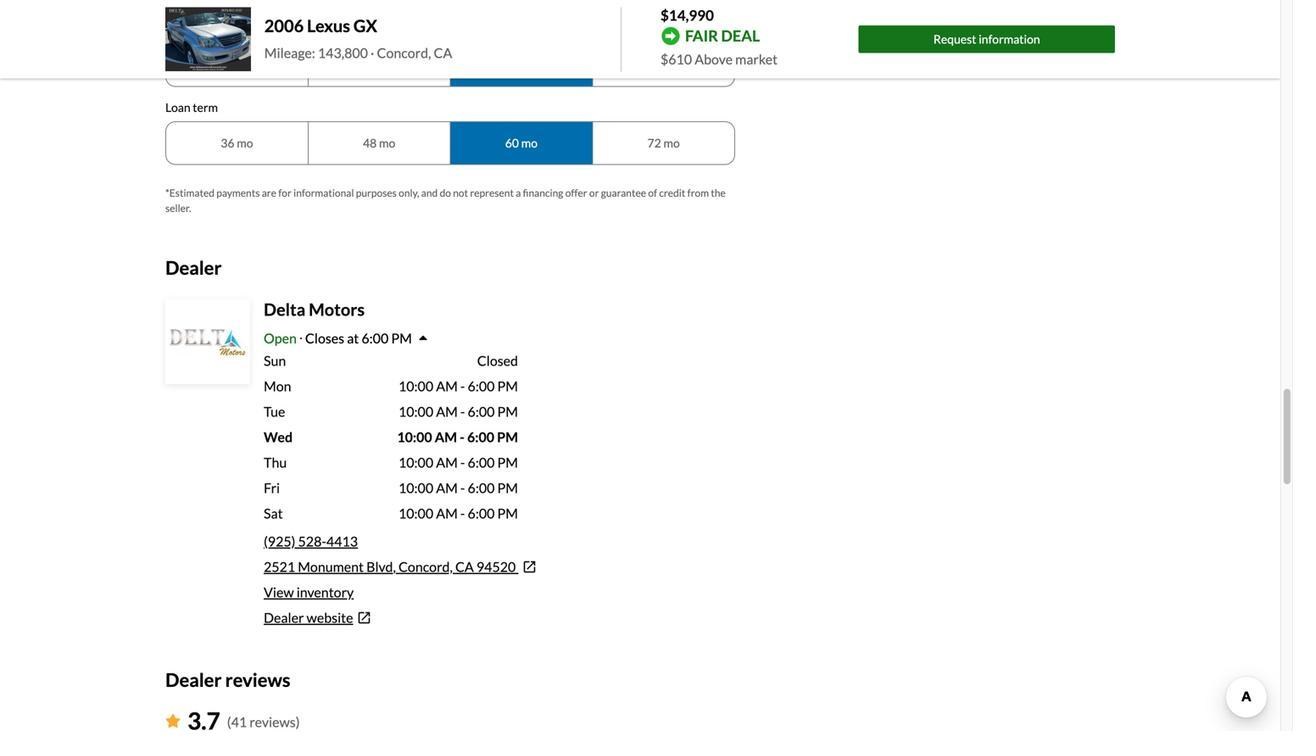 Task type: locate. For each thing, give the bounding box(es) containing it.
ca left 94520
[[456, 559, 474, 575]]

are
[[262, 187, 277, 199]]

72 mo
[[648, 136, 680, 150]]

3 mo from the left
[[522, 136, 538, 150]]

1 mo from the left
[[237, 136, 253, 150]]

0 vertical spatial concord,
[[377, 44, 431, 61]]

not
[[453, 187, 468, 199]]

dealer up "star" icon
[[165, 669, 222, 691]]

above
[[695, 51, 733, 67]]

reviews
[[225, 669, 291, 691]]

- for fri
[[461, 480, 465, 496]]

guarantee
[[601, 187, 647, 199]]

2 mo from the left
[[379, 136, 396, 150]]

dealer for dealer website
[[264, 610, 304, 626]]

rebuilding <640
[[209, 43, 265, 72]]

credit score
[[165, 7, 229, 21]]

of
[[649, 187, 658, 199]]

deal
[[722, 26, 761, 45]]

<640
[[223, 58, 251, 72]]

dealer
[[165, 257, 222, 279], [264, 610, 304, 626], [165, 669, 222, 691]]

pm for thu
[[498, 454, 518, 471]]

and
[[422, 187, 438, 199]]

gx
[[354, 16, 378, 36]]

mo for 72 mo
[[664, 136, 680, 150]]

0 vertical spatial dealer
[[165, 257, 222, 279]]

1 vertical spatial dealer
[[264, 610, 304, 626]]

dealer down seller.
[[165, 257, 222, 279]]

1 vertical spatial concord,
[[399, 559, 453, 575]]

750-
[[641, 58, 666, 72]]

10:00
[[399, 378, 434, 395], [399, 404, 434, 420], [397, 429, 432, 446], [399, 454, 434, 471], [399, 480, 434, 496], [399, 505, 434, 522]]

72
[[648, 136, 662, 150]]

850
[[666, 58, 687, 72]]

36
[[221, 136, 235, 150]]

fair 641-699
[[357, 43, 402, 72]]

2 vertical spatial dealer
[[165, 669, 222, 691]]

pm
[[391, 330, 412, 347], [498, 378, 518, 395], [498, 404, 518, 420], [497, 429, 518, 446], [498, 454, 518, 471], [498, 480, 518, 496], [498, 505, 518, 522]]

- for wed
[[460, 429, 465, 446]]

-
[[461, 378, 465, 395], [461, 404, 465, 420], [460, 429, 465, 446], [461, 454, 465, 471], [461, 480, 465, 496], [461, 505, 465, 522]]

10:00 am - 6:00 pm for sat
[[399, 505, 518, 522]]

mo right 72
[[664, 136, 680, 150]]

1 vertical spatial ca
[[456, 559, 474, 575]]

wed
[[264, 429, 293, 446]]

$610
[[661, 51, 692, 67]]

for
[[279, 187, 292, 199]]

6:00
[[362, 330, 389, 347], [468, 378, 495, 395], [468, 404, 495, 420], [467, 429, 495, 446], [468, 454, 495, 471], [468, 480, 495, 496], [468, 505, 495, 522]]

informational
[[294, 187, 354, 199]]

credit
[[660, 187, 686, 199]]

delta motors
[[264, 300, 365, 320]]

monument
[[298, 559, 364, 575]]

2 - from the top
[[461, 404, 465, 420]]

10:00 for fri
[[399, 480, 434, 496]]

request
[[934, 32, 977, 46]]

$14,990
[[661, 6, 714, 24]]

concord, right , on the left
[[399, 559, 453, 575]]

mo right 60
[[522, 136, 538, 150]]

mo right 36
[[237, 136, 253, 150]]

ca
[[434, 44, 453, 61], [456, 559, 474, 575]]

10:00 am - 6:00 pm for wed
[[397, 429, 518, 446]]

purposes
[[356, 187, 397, 199]]

am for tue
[[436, 404, 458, 420]]

pm for tue
[[498, 404, 518, 420]]

ca right 699
[[434, 44, 453, 61]]

rebuilding
[[209, 43, 265, 57]]

*estimated payments are for informational purposes only, and do not represent a financing offer or guarantee of credit from the seller.
[[165, 187, 726, 214]]

market
[[736, 51, 778, 67]]

10:00 for mon
[[399, 378, 434, 395]]

0 vertical spatial ca
[[434, 44, 453, 61]]

1 - from the top
[[461, 378, 465, 395]]

,
[[393, 559, 396, 575]]

inventory
[[297, 584, 354, 601]]

am for thu
[[436, 454, 458, 471]]

financing
[[523, 187, 564, 199]]

mo right the 48
[[379, 136, 396, 150]]

mo for 36 mo
[[237, 136, 253, 150]]

mo
[[237, 136, 253, 150], [379, 136, 396, 150], [522, 136, 538, 150], [664, 136, 680, 150]]

am
[[436, 378, 458, 395], [436, 404, 458, 420], [435, 429, 457, 446], [436, 454, 458, 471], [436, 480, 458, 496], [436, 505, 458, 522]]

- for mon
[[461, 378, 465, 395]]

6:00 for fri
[[468, 480, 495, 496]]

credit
[[165, 7, 199, 21]]

4 mo from the left
[[664, 136, 680, 150]]

(925) 528-4413
[[264, 533, 358, 550]]

3 - from the top
[[460, 429, 465, 446]]

48
[[363, 136, 377, 150]]

concord, right the ·
[[377, 44, 431, 61]]

am for fri
[[436, 480, 458, 496]]

only,
[[399, 187, 420, 199]]

at
[[347, 330, 359, 347]]

dealer down 'view'
[[264, 610, 304, 626]]

caret down image
[[419, 332, 427, 345]]

6:00 for wed
[[467, 429, 495, 446]]

6 - from the top
[[461, 505, 465, 522]]

the
[[711, 187, 726, 199]]

score
[[201, 7, 229, 21]]

motors
[[309, 300, 365, 320]]

concord,
[[377, 44, 431, 61], [399, 559, 453, 575]]

5 - from the top
[[461, 480, 465, 496]]

0 horizontal spatial ca
[[434, 44, 453, 61]]

4 - from the top
[[461, 454, 465, 471]]

open closes at 6:00 pm
[[264, 330, 412, 347]]

offer
[[566, 187, 588, 199]]

a
[[516, 187, 521, 199]]

sun
[[264, 353, 286, 369]]

request information
[[934, 32, 1041, 46]]

$610 above market
[[661, 51, 778, 67]]

mo for 48 mo
[[379, 136, 396, 150]]

dealer inside "link"
[[264, 610, 304, 626]]

fair
[[369, 43, 390, 57]]

dealer reviews
[[165, 669, 291, 691]]

am for mon
[[436, 378, 458, 395]]

fair
[[686, 26, 719, 45]]



Task type: describe. For each thing, give the bounding box(es) containing it.
- for thu
[[461, 454, 465, 471]]

excellent 750-850
[[640, 43, 688, 72]]

view
[[264, 584, 294, 601]]

10:00 for tue
[[399, 404, 434, 420]]

mo for 60 mo
[[522, 136, 538, 150]]

699
[[381, 58, 402, 72]]

delta motors image
[[167, 301, 249, 383]]

blvd
[[367, 559, 393, 575]]

mon
[[264, 378, 291, 395]]

excellent
[[640, 43, 688, 57]]

·
[[371, 44, 375, 61]]

10:00 for sat
[[399, 505, 434, 522]]

thu
[[264, 454, 287, 471]]

4413
[[327, 533, 358, 550]]

60 mo
[[505, 136, 538, 150]]

dealer website link
[[264, 608, 736, 628]]

tue
[[264, 404, 285, 420]]

- for tue
[[461, 404, 465, 420]]

lexus
[[307, 16, 350, 36]]

6:00 for thu
[[468, 454, 495, 471]]

am for wed
[[435, 429, 457, 446]]

pm for mon
[[498, 378, 518, 395]]

website
[[307, 610, 353, 626]]

(41 reviews)
[[227, 714, 300, 731]]

36 mo
[[221, 136, 253, 150]]

143,800
[[318, 44, 368, 61]]

concord, inside 2006 lexus gx mileage: 143,800 · concord, ca
[[377, 44, 431, 61]]

delta motors link
[[264, 300, 365, 320]]

seller.
[[165, 202, 191, 214]]

do
[[440, 187, 451, 199]]

2006 lexus gx image
[[165, 7, 251, 71]]

60
[[505, 136, 519, 150]]

reviews)
[[250, 714, 300, 731]]

mileage:
[[265, 44, 315, 61]]

641-
[[357, 58, 381, 72]]

10:00 am - 6:00 pm for mon
[[399, 378, 518, 395]]

delta
[[264, 300, 306, 320]]

94520
[[477, 559, 516, 575]]

dealer for dealer
[[165, 257, 222, 279]]

fair deal
[[686, 26, 761, 45]]

closes
[[305, 330, 345, 347]]

48 mo
[[363, 136, 396, 150]]

- for sat
[[461, 505, 465, 522]]

dealer website
[[264, 610, 353, 626]]

ca inside 2006 lexus gx mileage: 143,800 · concord, ca
[[434, 44, 453, 61]]

10:00 am - 6:00 pm for tue
[[399, 404, 518, 420]]

request information button
[[859, 26, 1116, 53]]

fri
[[264, 480, 280, 496]]

6:00 for sat
[[468, 505, 495, 522]]

6:00 for tue
[[468, 404, 495, 420]]

10:00 am - 6:00 pm for fri
[[399, 480, 518, 496]]

2521
[[264, 559, 295, 575]]

2521 monument blvd , concord, ca 94520
[[264, 559, 516, 575]]

10:00 for thu
[[399, 454, 434, 471]]

term
[[193, 100, 218, 114]]

2006
[[265, 16, 304, 36]]

loan term
[[165, 100, 218, 114]]

closed
[[478, 353, 518, 369]]

2006 lexus gx mileage: 143,800 · concord, ca
[[265, 16, 453, 61]]

(925) 528-4413 link
[[264, 533, 358, 550]]

payments
[[217, 187, 260, 199]]

pm for wed
[[497, 429, 518, 446]]

or
[[590, 187, 599, 199]]

loan
[[165, 100, 191, 114]]

represent
[[470, 187, 514, 199]]

(41
[[227, 714, 247, 731]]

10:00 for wed
[[397, 429, 432, 446]]

528-
[[298, 533, 327, 550]]

pm for fri
[[498, 480, 518, 496]]

am for sat
[[436, 505, 458, 522]]

dealer for dealer reviews
[[165, 669, 222, 691]]

open
[[264, 330, 297, 347]]

information
[[979, 32, 1041, 46]]

view inventory
[[264, 584, 354, 601]]

*estimated
[[165, 187, 215, 199]]

view inventory link
[[264, 584, 354, 601]]

1 horizontal spatial ca
[[456, 559, 474, 575]]

6:00 for mon
[[468, 378, 495, 395]]

10:00 am - 6:00 pm for thu
[[399, 454, 518, 471]]

pm for sat
[[498, 505, 518, 522]]

(925)
[[264, 533, 296, 550]]

from
[[688, 187, 709, 199]]

star image
[[165, 714, 181, 728]]



Task type: vqa. For each thing, say whether or not it's contained in the screenshot.
Wed
yes



